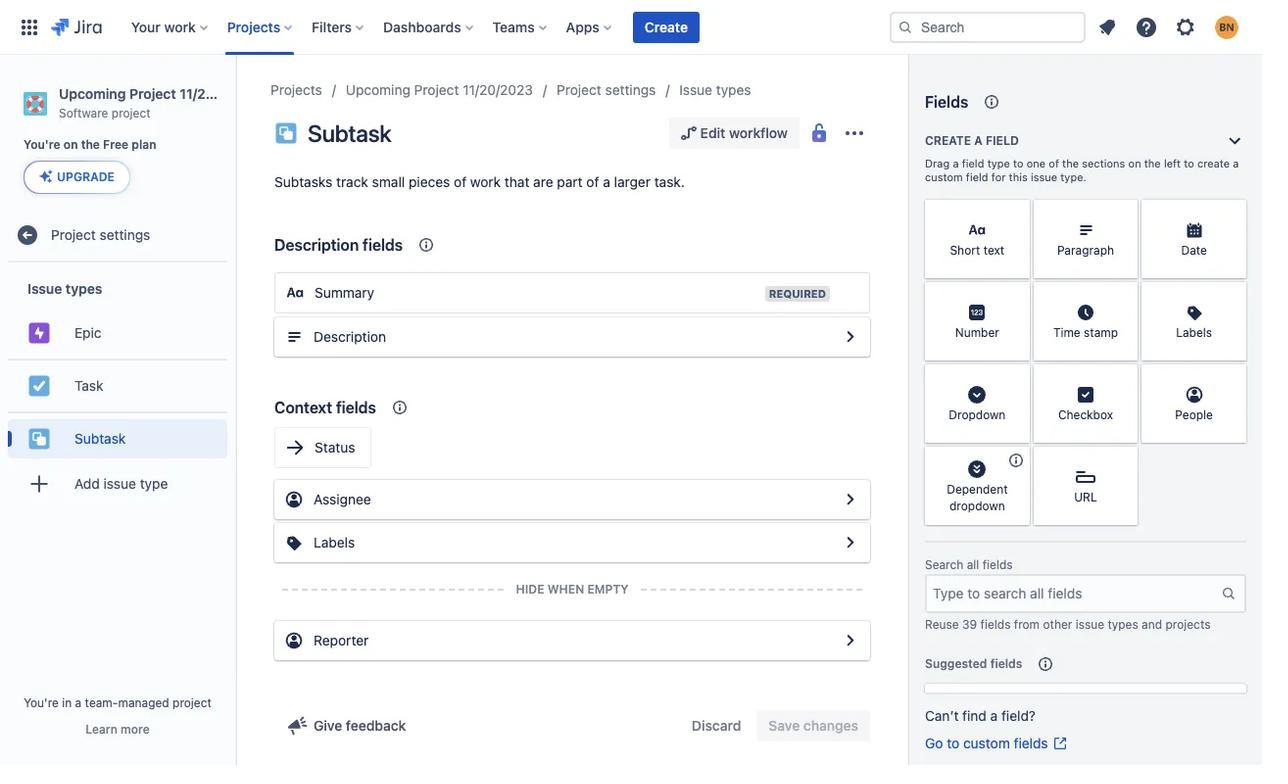 Task type: vqa. For each thing, say whether or not it's contained in the screenshot.
the service for Demo service project Service project
no



Task type: locate. For each thing, give the bounding box(es) containing it.
date
[[1181, 243, 1207, 258]]

issue down one at right
[[1031, 170, 1057, 183]]

on right sections
[[1128, 157, 1141, 170]]

status
[[315, 439, 355, 456]]

create up drag
[[925, 133, 971, 148]]

issue for issue types "link"
[[679, 81, 712, 98]]

stamp
[[1084, 326, 1118, 340]]

0 vertical spatial type
[[987, 157, 1010, 170]]

upcoming for upcoming project 11/20/2023 software project
[[59, 85, 126, 102]]

fields left the more information about the suggested fields icon
[[990, 656, 1022, 671]]

empty
[[587, 582, 629, 597]]

labels
[[1176, 326, 1212, 340], [314, 534, 355, 551]]

1 vertical spatial you're
[[24, 696, 59, 710]]

a
[[974, 133, 983, 148], [953, 157, 959, 170], [1233, 157, 1239, 170], [603, 173, 610, 190], [75, 696, 82, 710], [990, 707, 998, 724]]

0 horizontal spatial issue
[[27, 280, 62, 297]]

1 horizontal spatial type
[[987, 157, 1010, 170]]

hide when empty
[[516, 582, 629, 597]]

0 vertical spatial field
[[986, 133, 1019, 148]]

0 horizontal spatial upcoming
[[59, 85, 126, 102]]

2 you're from the top
[[24, 696, 59, 710]]

more options image
[[843, 122, 866, 145]]

1 horizontal spatial the
[[1062, 157, 1079, 170]]

time
[[1053, 326, 1080, 340]]

create right apps dropdown button
[[645, 18, 688, 35]]

1 horizontal spatial labels
[[1176, 326, 1212, 340]]

add issue type
[[74, 475, 168, 492]]

upcoming project 11/20/2023 software project
[[59, 85, 253, 120]]

teams
[[493, 18, 535, 35]]

fields left more information about the context fields image
[[336, 399, 376, 416]]

settings image
[[1174, 15, 1197, 39]]

type up for
[[987, 157, 1010, 170]]

2 vertical spatial types
[[1108, 617, 1138, 632]]

project settings link down upgrade
[[8, 216, 227, 255]]

type down "subtask" link
[[140, 475, 168, 492]]

issue up edit at top
[[679, 81, 712, 98]]

0 vertical spatial project settings
[[557, 81, 656, 98]]

2 horizontal spatial to
[[1184, 157, 1194, 170]]

project inside 'upcoming project 11/20/2023 software project'
[[112, 106, 151, 120]]

banner containing your work
[[0, 0, 1262, 55]]

project settings down apps dropdown button
[[557, 81, 656, 98]]

1 horizontal spatial settings
[[605, 81, 656, 98]]

issue
[[679, 81, 712, 98], [27, 280, 62, 297]]

0 horizontal spatial project settings link
[[8, 216, 227, 255]]

larger
[[614, 173, 651, 190]]

issue right add
[[103, 475, 136, 492]]

type.
[[1060, 170, 1086, 183]]

more information image for people
[[1221, 366, 1244, 390]]

settings down upgrade
[[99, 226, 150, 243]]

create for create
[[645, 18, 688, 35]]

1 horizontal spatial create
[[925, 133, 971, 148]]

issue types up epic
[[27, 280, 102, 297]]

11/20/2023 inside 'link'
[[463, 81, 533, 98]]

issue types
[[679, 81, 751, 98], [27, 280, 102, 297]]

0 vertical spatial project
[[112, 106, 151, 120]]

types up 'edit workflow' button
[[716, 81, 751, 98]]

0 vertical spatial description
[[274, 236, 359, 254]]

upcoming
[[346, 81, 410, 98], [59, 85, 126, 102]]

field left for
[[966, 170, 988, 183]]

2 horizontal spatial of
[[1049, 157, 1059, 170]]

custom down can't find a field?
[[963, 735, 1010, 752]]

1 horizontal spatial 11/20/2023
[[463, 81, 533, 98]]

more information image for paragraph
[[1112, 202, 1136, 225]]

search image
[[898, 19, 913, 35]]

approver
[[964, 695, 1022, 711]]

field up for
[[986, 133, 1019, 148]]

2 vertical spatial issue
[[1076, 617, 1104, 632]]

people
[[1175, 408, 1213, 423]]

subtask up add
[[74, 430, 126, 447]]

0 vertical spatial issue
[[1031, 170, 1057, 183]]

0 vertical spatial settings
[[605, 81, 656, 98]]

more information image for date
[[1221, 202, 1244, 225]]

context
[[274, 399, 332, 416]]

3 open field configuration image from the top
[[839, 629, 862, 653]]

primary element
[[12, 0, 890, 54]]

subtask up track
[[308, 120, 391, 147]]

group
[[8, 263, 227, 516]]

to right the 'left'
[[1184, 157, 1194, 170]]

0 vertical spatial issue
[[679, 81, 712, 98]]

0 vertical spatial you're
[[24, 137, 60, 152]]

1 horizontal spatial issue
[[679, 81, 712, 98]]

issue types up edit at top
[[679, 81, 751, 98]]

issue inside group
[[27, 280, 62, 297]]

can't
[[925, 707, 959, 724]]

issue right other
[[1076, 617, 1104, 632]]

more information image for dependent dropdown
[[1004, 449, 1028, 472]]

appswitcher icon image
[[18, 15, 41, 39]]

project settings down upgrade
[[51, 226, 150, 243]]

1 horizontal spatial on
[[1128, 157, 1141, 170]]

labels up people
[[1176, 326, 1212, 340]]

field down create a field
[[962, 157, 984, 170]]

your work
[[131, 18, 196, 35]]

0 vertical spatial projects
[[227, 18, 280, 35]]

project up the plan at top
[[129, 85, 176, 102]]

1 vertical spatial create
[[925, 133, 971, 148]]

2 vertical spatial open field configuration image
[[839, 629, 862, 653]]

to up this
[[1013, 157, 1024, 170]]

0 vertical spatial labels
[[1176, 326, 1212, 340]]

small
[[372, 173, 405, 190]]

fields
[[363, 236, 403, 254], [336, 399, 376, 416], [983, 558, 1013, 572], [980, 617, 1011, 632], [990, 656, 1022, 671], [1014, 735, 1048, 752]]

of right pieces
[[454, 173, 467, 190]]

field?
[[1001, 707, 1036, 724]]

of inside drag a field type to one of the sections on the left to create a custom field for this issue type.
[[1049, 157, 1059, 170]]

the left the 'left'
[[1144, 157, 1161, 170]]

of right "part"
[[586, 173, 599, 190]]

description fields
[[274, 236, 403, 254]]

Search field
[[890, 11, 1086, 43]]

create
[[1197, 157, 1230, 170]]

project
[[414, 81, 459, 98], [557, 81, 601, 98], [129, 85, 176, 102], [51, 226, 96, 243]]

1 vertical spatial labels
[[314, 534, 355, 551]]

projects up issue type icon
[[270, 81, 322, 98]]

of right one at right
[[1049, 157, 1059, 170]]

upcoming up software
[[59, 85, 126, 102]]

project settings link down apps dropdown button
[[557, 78, 656, 102]]

issue inside button
[[103, 475, 136, 492]]

upcoming inside 'link'
[[346, 81, 410, 98]]

project down dashboards popup button
[[414, 81, 459, 98]]

create inside button
[[645, 18, 688, 35]]

custom down drag
[[925, 170, 963, 183]]

0 vertical spatial types
[[716, 81, 751, 98]]

and
[[1142, 617, 1162, 632]]

1 horizontal spatial issue
[[1031, 170, 1057, 183]]

work
[[164, 18, 196, 35], [470, 173, 501, 190]]

1 vertical spatial field
[[962, 157, 984, 170]]

2 vertical spatial field
[[966, 170, 988, 183]]

description up "summary"
[[274, 236, 359, 254]]

jira image
[[51, 15, 102, 39], [51, 15, 102, 39]]

11/20/2023 down projects popup button
[[180, 85, 253, 102]]

required
[[769, 287, 826, 300]]

this link will be opened in a new tab image
[[1052, 736, 1068, 752]]

banner
[[0, 0, 1262, 55]]

0 vertical spatial open field configuration image
[[839, 325, 862, 349]]

0 horizontal spatial labels
[[314, 534, 355, 551]]

1 vertical spatial project settings link
[[8, 216, 227, 255]]

your work button
[[125, 11, 215, 43]]

more information image for labels
[[1221, 284, 1244, 308]]

dependent
[[947, 482, 1008, 497]]

issue inside "link"
[[679, 81, 712, 98]]

description
[[274, 236, 359, 254], [314, 328, 386, 345]]

open field configuration image inside description "button"
[[839, 325, 862, 349]]

filters
[[312, 18, 352, 35]]

managed
[[118, 696, 169, 710]]

your profile and settings image
[[1215, 15, 1239, 39]]

you're up upgrade button
[[24, 137, 60, 152]]

2 open field configuration image from the top
[[839, 531, 862, 555]]

projects up sidebar navigation icon
[[227, 18, 280, 35]]

open field configuration image for assignee
[[839, 531, 862, 555]]

settings
[[605, 81, 656, 98], [99, 226, 150, 243]]

0 horizontal spatial create
[[645, 18, 688, 35]]

fields right all
[[983, 558, 1013, 572]]

2 horizontal spatial types
[[1108, 617, 1138, 632]]

to
[[1013, 157, 1024, 170], [1184, 157, 1194, 170], [947, 735, 959, 752]]

search all fields
[[925, 558, 1013, 572]]

1 horizontal spatial upcoming
[[346, 81, 410, 98]]

0 horizontal spatial settings
[[99, 226, 150, 243]]

1 horizontal spatial project settings
[[557, 81, 656, 98]]

create
[[645, 18, 688, 35], [925, 133, 971, 148]]

more information about the context fields image
[[415, 233, 438, 257]]

labels inside button
[[314, 534, 355, 551]]

upcoming for upcoming project 11/20/2023
[[346, 81, 410, 98]]

1 vertical spatial issue
[[103, 475, 136, 492]]

types up epic
[[66, 280, 102, 297]]

more
[[121, 722, 150, 737]]

project down apps
[[557, 81, 601, 98]]

reuse
[[925, 617, 959, 632]]

track
[[336, 173, 368, 190]]

number
[[955, 326, 999, 340]]

feedback
[[346, 717, 406, 734]]

issue up the epic link
[[27, 280, 62, 297]]

1 open field configuration image from the top
[[839, 325, 862, 349]]

filters button
[[306, 11, 371, 43]]

create button
[[633, 11, 700, 43]]

0 vertical spatial issue types
[[679, 81, 751, 98]]

your
[[131, 18, 161, 35]]

pieces
[[409, 173, 450, 190]]

project down upgrade button
[[51, 226, 96, 243]]

assignee
[[314, 491, 371, 508]]

dashboards button
[[377, 11, 481, 43]]

you're
[[24, 137, 60, 152], [24, 696, 59, 710]]

1 you're from the top
[[24, 137, 60, 152]]

the up type.
[[1062, 157, 1079, 170]]

labels down assignee
[[314, 534, 355, 551]]

0 horizontal spatial types
[[66, 280, 102, 297]]

project settings link
[[557, 78, 656, 102], [8, 216, 227, 255]]

0 horizontal spatial 11/20/2023
[[180, 85, 253, 102]]

all
[[967, 558, 979, 572]]

create for create a field
[[925, 133, 971, 148]]

issue type icon image
[[274, 122, 298, 145]]

0 horizontal spatial issue
[[103, 475, 136, 492]]

11/20/2023 down 'teams' on the top left of the page
[[463, 81, 533, 98]]

0 vertical spatial project settings link
[[557, 78, 656, 102]]

subtask
[[308, 120, 391, 147], [74, 430, 126, 447]]

description down "summary"
[[314, 328, 386, 345]]

subtask group
[[8, 412, 227, 465]]

fields left this link will be opened in a new tab image
[[1014, 735, 1048, 752]]

issue
[[1031, 170, 1057, 183], [103, 475, 136, 492], [1076, 617, 1104, 632]]

project inside 'upcoming project 11/20/2023 software project'
[[129, 85, 176, 102]]

1 horizontal spatial project
[[172, 696, 212, 710]]

on up upgrade button
[[64, 137, 78, 152]]

0 horizontal spatial type
[[140, 475, 168, 492]]

1 vertical spatial projects
[[270, 81, 322, 98]]

work left that
[[470, 173, 501, 190]]

0 horizontal spatial project
[[112, 106, 151, 120]]

1 vertical spatial open field configuration image
[[839, 531, 862, 555]]

add issue type image
[[27, 473, 51, 496]]

0 horizontal spatial work
[[164, 18, 196, 35]]

1 vertical spatial description
[[314, 328, 386, 345]]

upcoming down filters popup button on the top of the page
[[346, 81, 410, 98]]

you're left in
[[24, 696, 59, 710]]

1 vertical spatial type
[[140, 475, 168, 492]]

1 vertical spatial settings
[[99, 226, 150, 243]]

to right go at the right bottom of the page
[[947, 735, 959, 752]]

open field configuration image
[[839, 325, 862, 349], [839, 531, 862, 555], [839, 629, 862, 653]]

upcoming inside 'upcoming project 11/20/2023 software project'
[[59, 85, 126, 102]]

you're for you're in a team-managed project
[[24, 696, 59, 710]]

projects inside popup button
[[227, 18, 280, 35]]

1 horizontal spatial to
[[1013, 157, 1024, 170]]

fields
[[925, 93, 968, 111]]

more information image
[[1004, 202, 1028, 225], [1004, 284, 1028, 308], [1221, 284, 1244, 308], [1112, 366, 1136, 390]]

1 vertical spatial issue types
[[27, 280, 102, 297]]

task.
[[654, 173, 685, 190]]

1 vertical spatial project settings
[[51, 226, 150, 243]]

1 vertical spatial issue
[[27, 280, 62, 297]]

plan
[[132, 137, 156, 152]]

0 vertical spatial on
[[64, 137, 78, 152]]

1 vertical spatial on
[[1128, 157, 1141, 170]]

the
[[81, 137, 100, 152], [1062, 157, 1079, 170], [1144, 157, 1161, 170]]

project right managed
[[172, 696, 212, 710]]

1 vertical spatial project
[[172, 696, 212, 710]]

apps button
[[560, 11, 619, 43]]

1 horizontal spatial types
[[716, 81, 751, 98]]

open field configuration image inside labels button
[[839, 531, 862, 555]]

work right your
[[164, 18, 196, 35]]

more information image
[[1112, 202, 1136, 225], [1221, 202, 1244, 225], [1112, 284, 1136, 308], [1004, 366, 1028, 390], [1221, 366, 1244, 390], [1004, 449, 1028, 472]]

edit workflow button
[[669, 118, 800, 149]]

help image
[[1135, 15, 1158, 39]]

description for description fields
[[274, 236, 359, 254]]

field for drag
[[962, 157, 984, 170]]

field for create
[[986, 133, 1019, 148]]

go
[[925, 735, 943, 752]]

task
[[74, 377, 103, 394]]

settings down create button
[[605, 81, 656, 98]]

part
[[557, 173, 583, 190]]

a right the create
[[1233, 157, 1239, 170]]

1 vertical spatial subtask
[[74, 430, 126, 447]]

11/20/2023 inside 'upcoming project 11/20/2023 software project'
[[180, 85, 253, 102]]

1 horizontal spatial work
[[470, 173, 501, 190]]

you're for you're on the free plan
[[24, 137, 60, 152]]

description inside "button"
[[314, 328, 386, 345]]

types left "and"
[[1108, 617, 1138, 632]]

project up the plan at top
[[112, 106, 151, 120]]

the left free
[[81, 137, 100, 152]]

discard
[[692, 717, 741, 734]]

0 vertical spatial work
[[164, 18, 196, 35]]

0 vertical spatial create
[[645, 18, 688, 35]]

are
[[533, 173, 553, 190]]

upcoming project 11/20/2023
[[346, 81, 533, 98]]

0 vertical spatial subtask
[[308, 120, 391, 147]]

0 vertical spatial custom
[[925, 170, 963, 183]]

short text
[[950, 243, 1005, 258]]

0 horizontal spatial subtask
[[74, 430, 126, 447]]

other
[[1043, 617, 1072, 632]]



Task type: describe. For each thing, give the bounding box(es) containing it.
reporter
[[314, 632, 369, 649]]

fields right 39
[[980, 617, 1011, 632]]

give feedback
[[314, 717, 406, 734]]

issue types link
[[679, 78, 751, 102]]

suggested fields
[[925, 656, 1022, 671]]

sidebar navigation image
[[214, 78, 257, 118]]

1 vertical spatial custom
[[963, 735, 1010, 752]]

0 horizontal spatial to
[[947, 735, 959, 752]]

subtask link
[[8, 420, 227, 459]]

short
[[950, 243, 980, 258]]

subtask inside group
[[74, 430, 126, 447]]

dropdown
[[949, 408, 1006, 423]]

1 vertical spatial types
[[66, 280, 102, 297]]

description for description
[[314, 328, 386, 345]]

project inside 'link'
[[414, 81, 459, 98]]

projects link
[[270, 78, 322, 102]]

0 horizontal spatial the
[[81, 137, 100, 152]]

when
[[547, 582, 584, 597]]

context fields
[[274, 399, 376, 416]]

you're in a team-managed project
[[24, 696, 212, 710]]

1 horizontal spatial subtask
[[308, 120, 391, 147]]

2 horizontal spatial issue
[[1076, 617, 1104, 632]]

from
[[1014, 617, 1040, 632]]

dashboards
[[383, 18, 461, 35]]

search
[[925, 558, 963, 572]]

free
[[103, 137, 129, 152]]

work inside your work dropdown button
[[164, 18, 196, 35]]

time stamp
[[1053, 326, 1118, 340]]

a right drag
[[953, 157, 959, 170]]

hide
[[516, 582, 544, 597]]

epic
[[74, 324, 101, 341]]

dependent dropdown
[[947, 482, 1008, 513]]

edit workflow
[[700, 124, 788, 141]]

projects for projects link
[[270, 81, 322, 98]]

projects for projects popup button
[[227, 18, 280, 35]]

open field configuration image for summary
[[839, 325, 862, 349]]

11/20/2023 for upcoming project 11/20/2023
[[463, 81, 533, 98]]

more information about the suggested fields image
[[1034, 653, 1058, 676]]

that
[[504, 173, 530, 190]]

discard button
[[680, 710, 753, 742]]

more information about the context fields image
[[388, 396, 411, 419]]

text
[[983, 243, 1005, 258]]

1 horizontal spatial of
[[586, 173, 599, 190]]

software
[[59, 106, 108, 120]]

more information image for number
[[1004, 284, 1028, 308]]

on inside drag a field type to one of the sections on the left to create a custom field for this issue type.
[[1128, 157, 1141, 170]]

projects button
[[221, 11, 300, 43]]

subtasks
[[274, 173, 332, 190]]

2 horizontal spatial the
[[1144, 157, 1161, 170]]

1 horizontal spatial project settings link
[[557, 78, 656, 102]]

type inside add issue type button
[[140, 475, 168, 492]]

you're on the free plan
[[24, 137, 156, 152]]

edit
[[700, 124, 725, 141]]

1 vertical spatial work
[[470, 173, 501, 190]]

team-
[[85, 696, 118, 710]]

upcoming project 11/20/2023 link
[[346, 78, 533, 102]]

drag
[[925, 157, 950, 170]]

0 horizontal spatial issue types
[[27, 280, 102, 297]]

add issue type button
[[8, 465, 227, 504]]

workflow
[[729, 124, 788, 141]]

learn more button
[[86, 722, 150, 738]]

task link
[[8, 367, 227, 406]]

subtasks track small pieces of work that are part of a larger task.
[[274, 173, 685, 190]]

upgrade button
[[24, 162, 129, 193]]

custom inside drag a field type to one of the sections on the left to create a custom field for this issue type.
[[925, 170, 963, 183]]

give feedback button
[[274, 710, 418, 742]]

give
[[314, 717, 342, 734]]

go to custom fields link
[[925, 734, 1068, 754]]

more information image for checkbox
[[1112, 366, 1136, 390]]

fields left more information about the context fields icon
[[363, 236, 403, 254]]

issue for group in the left of the page containing issue types
[[27, 280, 62, 297]]

a right find
[[990, 707, 998, 724]]

reuse 39 fields from other issue types and projects
[[925, 617, 1211, 632]]

11/20/2023 for upcoming project 11/20/2023 software project
[[180, 85, 253, 102]]

groups
[[1026, 695, 1070, 711]]

more information about the fields image
[[980, 90, 1004, 114]]

dropdown
[[949, 499, 1005, 513]]

sections
[[1082, 157, 1125, 170]]

more information image for short text
[[1004, 202, 1028, 225]]

a down more information about the fields image
[[974, 133, 983, 148]]

apps
[[566, 18, 600, 35]]

Type to search all fields text field
[[927, 576, 1221, 611]]

0 horizontal spatial project settings
[[51, 226, 150, 243]]

open field configuration image inside reporter button
[[839, 629, 862, 653]]

learn
[[86, 722, 117, 737]]

reporter button
[[274, 621, 870, 660]]

approver groups button
[[925, 684, 1246, 723]]

summary
[[315, 284, 374, 301]]

more information image for time stamp
[[1112, 284, 1136, 308]]

find
[[962, 707, 987, 724]]

1 horizontal spatial issue types
[[679, 81, 751, 98]]

paragraph
[[1057, 243, 1114, 258]]

open field configuration image
[[839, 488, 862, 511]]

group containing issue types
[[8, 263, 227, 516]]

create a field
[[925, 133, 1019, 148]]

type inside drag a field type to one of the sections on the left to create a custom field for this issue type.
[[987, 157, 1010, 170]]

drag a field type to one of the sections on the left to create a custom field for this issue type.
[[925, 157, 1239, 183]]

description button
[[274, 317, 870, 357]]

0 horizontal spatial of
[[454, 173, 467, 190]]

upgrade
[[57, 170, 115, 185]]

for
[[991, 170, 1006, 183]]

go to custom fields
[[925, 735, 1048, 752]]

a right in
[[75, 696, 82, 710]]

learn more
[[86, 722, 150, 737]]

issue inside drag a field type to one of the sections on the left to create a custom field for this issue type.
[[1031, 170, 1057, 183]]

39
[[962, 617, 977, 632]]

approver groups
[[964, 695, 1070, 711]]

suggested
[[925, 656, 987, 671]]

notifications image
[[1095, 15, 1119, 39]]

types inside issue types "link"
[[716, 81, 751, 98]]

more information image for dropdown
[[1004, 366, 1028, 390]]

projects
[[1166, 617, 1211, 632]]

0 horizontal spatial on
[[64, 137, 78, 152]]

can't find a field?
[[925, 707, 1036, 724]]

epic link
[[8, 314, 227, 353]]

in
[[62, 696, 72, 710]]

a left larger
[[603, 173, 610, 190]]

checkbox
[[1058, 408, 1113, 423]]



